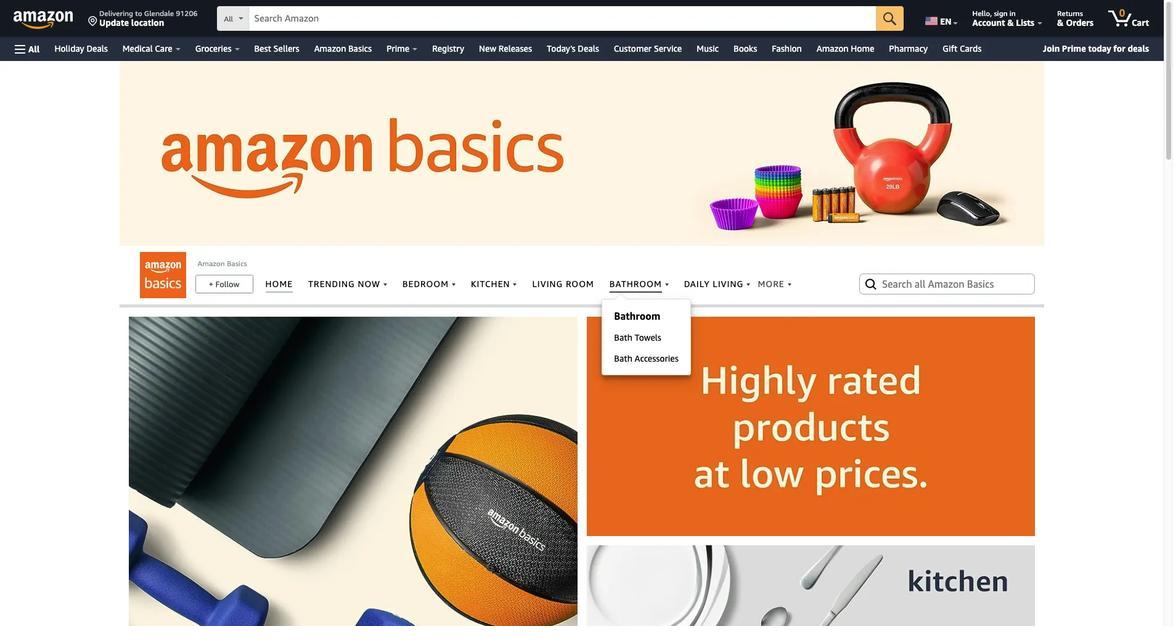 Task type: describe. For each thing, give the bounding box(es) containing it.
0
[[1120, 7, 1126, 19]]

+
[[209, 279, 213, 289]]

all button
[[9, 37, 45, 61]]

fashion
[[772, 43, 802, 54]]

prime link
[[379, 40, 425, 57]]

Search all Amazon Basics search field
[[883, 274, 1015, 295]]

join prime today for deals link
[[1039, 41, 1155, 57]]

best
[[254, 43, 271, 54]]

in
[[1010, 9, 1017, 18]]

91206
[[176, 9, 198, 18]]

today
[[1089, 43, 1112, 54]]

amazon for the rightmost amazon basics link
[[314, 43, 346, 54]]

today's
[[547, 43, 576, 54]]

& for account
[[1008, 17, 1015, 28]]

amazon basics inside navigation navigation
[[314, 43, 372, 54]]

releases
[[499, 43, 532, 54]]

1 vertical spatial amazon basics
[[198, 259, 247, 268]]

account & lists
[[973, 17, 1035, 28]]

basics inside navigation navigation
[[349, 43, 372, 54]]

0 horizontal spatial basics
[[227, 259, 247, 268]]

care
[[155, 43, 173, 54]]

sellers
[[274, 43, 300, 54]]

join prime today for deals
[[1044, 43, 1150, 54]]

gift cards link
[[936, 40, 998, 57]]

books
[[734, 43, 758, 54]]

deals
[[1128, 43, 1150, 54]]

prime inside "join prime today for deals" link
[[1063, 43, 1087, 54]]

best sellers link
[[247, 40, 307, 57]]

amazon basics logo image
[[140, 252, 186, 299]]

medical
[[123, 43, 153, 54]]

search image
[[864, 277, 879, 292]]

& for returns
[[1058, 17, 1064, 28]]

prime inside the prime link
[[387, 43, 410, 54]]

0 horizontal spatial amazon
[[198, 259, 225, 268]]

gift cards
[[943, 43, 982, 54]]

registry
[[433, 43, 465, 54]]

pharmacy
[[890, 43, 928, 54]]

orders
[[1067, 17, 1094, 28]]



Task type: vqa. For each thing, say whether or not it's contained in the screenshot.
today's
yes



Task type: locate. For each thing, give the bounding box(es) containing it.
medical care
[[123, 43, 173, 54]]

groceries link
[[188, 40, 247, 57]]

+ follow
[[209, 279, 240, 289]]

cart
[[1133, 17, 1150, 28]]

Search Amazon text field
[[249, 7, 877, 30]]

holiday deals link
[[47, 40, 115, 57]]

0 horizontal spatial amazon basics
[[198, 259, 247, 268]]

1 vertical spatial all
[[28, 43, 40, 54]]

new
[[479, 43, 497, 54]]

1 horizontal spatial amazon basics
[[314, 43, 372, 54]]

home
[[851, 43, 875, 54]]

2 horizontal spatial amazon
[[817, 43, 849, 54]]

1 horizontal spatial &
[[1058, 17, 1064, 28]]

basics up follow
[[227, 259, 247, 268]]

basics left the prime link
[[349, 43, 372, 54]]

en
[[941, 16, 952, 27]]

pharmacy link
[[882, 40, 936, 57]]

all
[[224, 14, 233, 23], [28, 43, 40, 54]]

2 prime from the left
[[1063, 43, 1087, 54]]

best sellers
[[254, 43, 300, 54]]

0 vertical spatial amazon basics link
[[307, 40, 379, 57]]

gift
[[943, 43, 958, 54]]

to
[[135, 9, 142, 18]]

1 horizontal spatial amazon
[[314, 43, 346, 54]]

hello,
[[973, 9, 993, 18]]

& left lists
[[1008, 17, 1015, 28]]

prime left registry
[[387, 43, 410, 54]]

0 horizontal spatial amazon basics link
[[198, 259, 247, 268]]

medical care link
[[115, 40, 188, 57]]

amazon basics right sellers
[[314, 43, 372, 54]]

amazon for the amazon home link at the right
[[817, 43, 849, 54]]

0 horizontal spatial all
[[28, 43, 40, 54]]

navigation navigation
[[0, 0, 1165, 61]]

customer service
[[614, 43, 682, 54]]

holiday
[[55, 43, 84, 54]]

All search field
[[217, 6, 904, 32]]

None submit
[[877, 6, 904, 31]]

en link
[[919, 3, 964, 34]]

1 horizontal spatial basics
[[349, 43, 372, 54]]

update
[[99, 17, 129, 28]]

1 vertical spatial basics
[[227, 259, 247, 268]]

0 vertical spatial amazon basics
[[314, 43, 372, 54]]

glendale
[[144, 9, 174, 18]]

1 vertical spatial amazon basics link
[[198, 259, 247, 268]]

deals for today's deals
[[578, 43, 599, 54]]

2 deals from the left
[[578, 43, 599, 54]]

delivering to glendale 91206 update location
[[99, 9, 198, 28]]

amazon basics up + follow button
[[198, 259, 247, 268]]

delivering
[[99, 9, 133, 18]]

prime
[[387, 43, 410, 54], [1063, 43, 1087, 54]]

service
[[654, 43, 682, 54]]

today's deals link
[[540, 40, 607, 57]]

amazon image
[[14, 11, 73, 30]]

today's deals
[[547, 43, 599, 54]]

music link
[[690, 40, 727, 57]]

returns
[[1058, 9, 1084, 18]]

all inside search field
[[224, 14, 233, 23]]

fashion link
[[765, 40, 810, 57]]

1 horizontal spatial all
[[224, 14, 233, 23]]

returns & orders
[[1058, 9, 1094, 28]]

amazon home link
[[810, 40, 882, 57]]

basics
[[349, 43, 372, 54], [227, 259, 247, 268]]

amazon home
[[817, 43, 875, 54]]

customer service link
[[607, 40, 690, 57]]

cards
[[960, 43, 982, 54]]

1 horizontal spatial deals
[[578, 43, 599, 54]]

new releases link
[[472, 40, 540, 57]]

& left orders
[[1058, 17, 1064, 28]]

1 & from the left
[[1008, 17, 1015, 28]]

amazon up +
[[198, 259, 225, 268]]

music
[[697, 43, 719, 54]]

registry link
[[425, 40, 472, 57]]

1 deals from the left
[[87, 43, 108, 54]]

1 horizontal spatial prime
[[1063, 43, 1087, 54]]

amazon basics link right sellers
[[307, 40, 379, 57]]

& inside returns & orders
[[1058, 17, 1064, 28]]

deals for holiday deals
[[87, 43, 108, 54]]

0 horizontal spatial deals
[[87, 43, 108, 54]]

amazon right sellers
[[314, 43, 346, 54]]

0 horizontal spatial &
[[1008, 17, 1015, 28]]

0 horizontal spatial prime
[[387, 43, 410, 54]]

0 vertical spatial all
[[224, 14, 233, 23]]

prime right join
[[1063, 43, 1087, 54]]

join
[[1044, 43, 1060, 54]]

account
[[973, 17, 1006, 28]]

sign
[[995, 9, 1008, 18]]

deals
[[87, 43, 108, 54], [578, 43, 599, 54]]

amazon basics link
[[307, 40, 379, 57], [198, 259, 247, 268]]

new releases
[[479, 43, 532, 54]]

amazon basics
[[314, 43, 372, 54], [198, 259, 247, 268]]

groceries
[[195, 43, 232, 54]]

holiday deals
[[55, 43, 108, 54]]

1 prime from the left
[[387, 43, 410, 54]]

customer
[[614, 43, 652, 54]]

&
[[1008, 17, 1015, 28], [1058, 17, 1064, 28]]

location
[[131, 17, 164, 28]]

+ follow button
[[196, 276, 253, 293]]

deals right today's at the left top of the page
[[578, 43, 599, 54]]

all up groceries link
[[224, 14, 233, 23]]

follow
[[216, 279, 240, 289]]

for
[[1114, 43, 1126, 54]]

lists
[[1017, 17, 1035, 28]]

1 horizontal spatial amazon basics link
[[307, 40, 379, 57]]

2 & from the left
[[1058, 17, 1064, 28]]

0 vertical spatial basics
[[349, 43, 372, 54]]

none submit inside all search field
[[877, 6, 904, 31]]

books link
[[727, 40, 765, 57]]

deals right holiday
[[87, 43, 108, 54]]

amazon left "home"
[[817, 43, 849, 54]]

all down the amazon image
[[28, 43, 40, 54]]

hello, sign in
[[973, 9, 1017, 18]]

amazon basics link up + follow button
[[198, 259, 247, 268]]

amazon
[[314, 43, 346, 54], [817, 43, 849, 54], [198, 259, 225, 268]]

all inside button
[[28, 43, 40, 54]]



